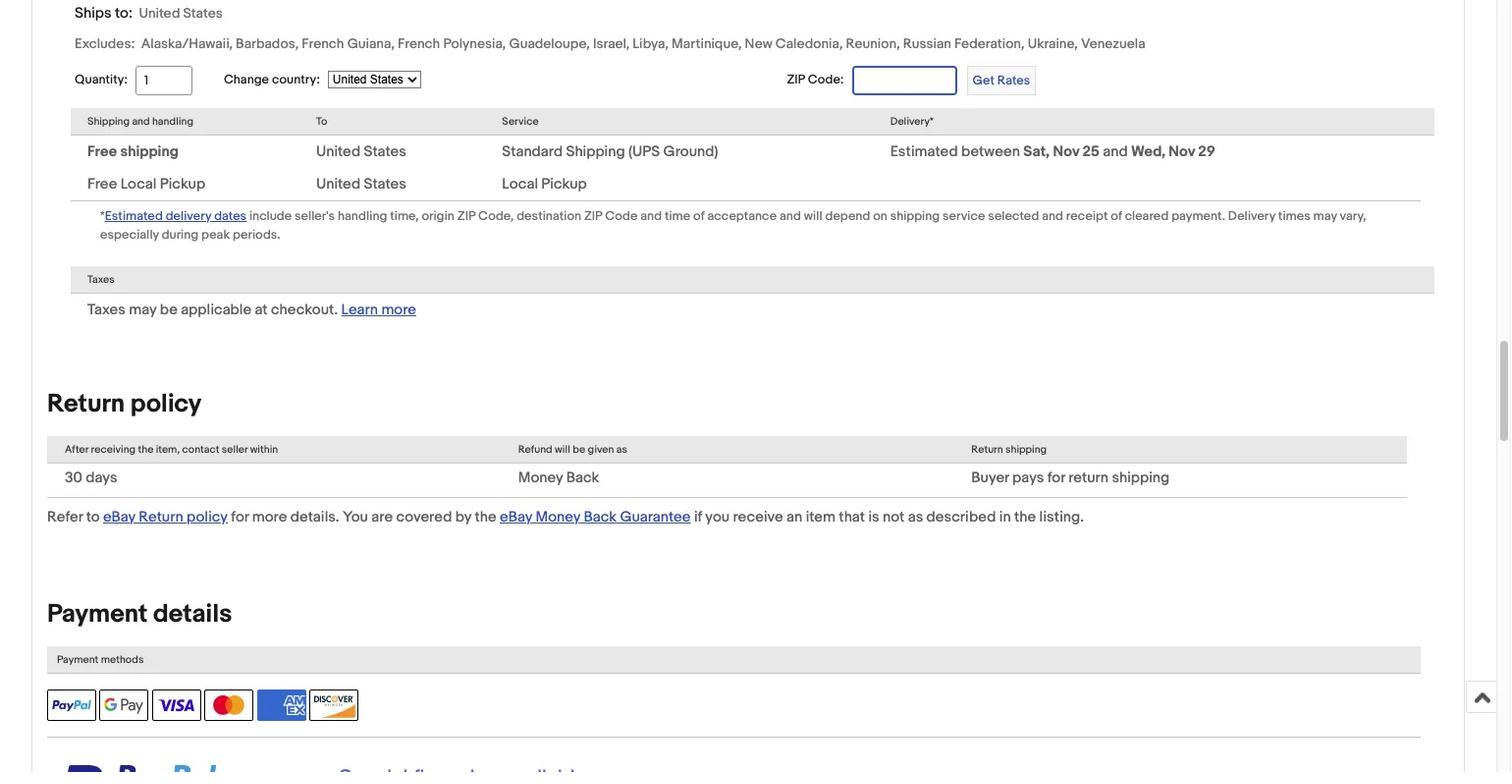 Task type: describe. For each thing, give the bounding box(es) containing it.
estimated between sat, nov 25 and wed, nov 29
[[891, 142, 1216, 161]]

refer
[[47, 508, 83, 526]]

change country:
[[224, 72, 320, 87]]

federation,
[[955, 35, 1025, 52]]

free shipping
[[87, 142, 179, 161]]

caledonia,
[[776, 35, 843, 52]]

applicable
[[181, 300, 252, 319]]

excludes: alaska/hawaii, barbados, french guiana, french polynesia, guadeloupe, israel, libya, martinique, new caledonia, reunion, russian federation, ukraine, venezuela
[[75, 35, 1146, 52]]

and right 25
[[1103, 142, 1128, 161]]

and left time
[[641, 208, 662, 224]]

contact
[[182, 443, 219, 456]]

ebay money back guarantee link
[[500, 508, 691, 526]]

payment for payment details
[[47, 599, 148, 630]]

payment details
[[47, 599, 232, 630]]

wed,
[[1132, 142, 1166, 161]]

united inside ships to: united states
[[139, 5, 180, 22]]

payment.
[[1172, 208, 1226, 224]]

cleared
[[1125, 208, 1169, 224]]

1 horizontal spatial more
[[381, 300, 417, 319]]

code:
[[808, 72, 844, 88]]

service
[[943, 208, 986, 224]]

to
[[86, 508, 100, 526]]

2 french from the left
[[398, 35, 440, 52]]

item
[[806, 508, 836, 526]]

2 pickup from the left
[[542, 175, 587, 193]]

0 vertical spatial money
[[518, 468, 563, 487]]

1 vertical spatial for
[[231, 508, 249, 526]]

ukraine,
[[1028, 35, 1078, 52]]

between
[[962, 142, 1021, 161]]

destination
[[517, 208, 582, 224]]

get
[[973, 73, 995, 88]]

item,
[[156, 443, 180, 456]]

buyer pays for return shipping
[[972, 468, 1170, 487]]

rates
[[998, 73, 1031, 88]]

return for return policy
[[47, 389, 125, 419]]

if
[[694, 508, 702, 526]]

listing.
[[1040, 508, 1084, 526]]

states for free local pickup
[[364, 175, 407, 193]]

shipping and handling
[[87, 115, 193, 128]]

1 vertical spatial more
[[252, 508, 287, 526]]

refund
[[518, 443, 553, 456]]

pays
[[1013, 468, 1045, 487]]

1 horizontal spatial the
[[475, 508, 497, 526]]

given
[[588, 443, 614, 456]]

0 horizontal spatial shipping
[[87, 115, 130, 128]]

guiana,
[[347, 35, 395, 52]]

united for free shipping
[[316, 142, 361, 161]]

seller
[[222, 443, 248, 456]]

google pay image
[[100, 689, 149, 721]]

time,
[[390, 208, 419, 224]]

return
[[1069, 468, 1109, 487]]

2 nov from the left
[[1169, 142, 1195, 161]]

free for free shipping
[[87, 142, 117, 161]]

martinique,
[[672, 35, 742, 52]]

1 vertical spatial policy
[[187, 508, 228, 526]]

0 vertical spatial policy
[[131, 389, 202, 419]]

0 horizontal spatial may
[[129, 300, 157, 319]]

include
[[250, 208, 292, 224]]

free for free local pickup
[[87, 175, 117, 193]]

you
[[343, 508, 368, 526]]

*
[[100, 208, 105, 224]]

depend
[[826, 208, 871, 224]]

details.
[[291, 508, 339, 526]]

delivery
[[1229, 208, 1276, 224]]

shipping inside include seller's handling time, origin zip code, destination zip code and time of acceptance and will depend on shipping service selected and receipt of cleared payment. delivery times may vary, especially during peak periods.
[[891, 208, 940, 224]]

1 horizontal spatial as
[[908, 508, 924, 526]]

0 horizontal spatial will
[[555, 443, 571, 456]]

new
[[745, 35, 773, 52]]

alaska/hawaii,
[[141, 35, 233, 52]]

2 local from the left
[[502, 175, 538, 193]]

periods.
[[233, 227, 280, 243]]

taxes may be applicable at checkout. learn more
[[87, 300, 417, 319]]

country:
[[272, 72, 320, 87]]

0 horizontal spatial estimated
[[105, 208, 163, 224]]

shipping up pays
[[1006, 443, 1047, 456]]

ebay return policy link
[[103, 508, 228, 526]]

after receiving the item, contact seller within
[[65, 443, 278, 456]]

payment methods
[[57, 653, 144, 666]]

receiving
[[91, 443, 136, 456]]

united states for free local pickup
[[316, 175, 407, 193]]

polynesia,
[[443, 35, 506, 52]]

and up the free shipping in the left top of the page
[[132, 115, 150, 128]]

money back
[[518, 468, 600, 487]]

peak
[[201, 227, 230, 243]]

united states for free shipping
[[316, 142, 407, 161]]

be for applicable
[[160, 300, 178, 319]]

ships
[[75, 4, 112, 23]]

by
[[455, 508, 472, 526]]

delivery*
[[891, 115, 934, 128]]

1 nov from the left
[[1054, 142, 1080, 161]]

1 of from the left
[[693, 208, 705, 224]]

refund will be given as
[[518, 443, 628, 456]]

)
[[715, 142, 718, 161]]

during
[[162, 227, 199, 243]]

ZIP Code: text field
[[852, 66, 957, 95]]

ships to: united states
[[75, 4, 223, 23]]

(ups
[[629, 142, 660, 161]]

and left receipt
[[1042, 208, 1064, 224]]

guarantee
[[620, 508, 691, 526]]

described
[[927, 508, 996, 526]]

return policy
[[47, 389, 202, 419]]

delivery
[[166, 208, 211, 224]]

especially
[[100, 227, 159, 243]]

guadeloupe,
[[509, 35, 590, 52]]

get rates button
[[967, 66, 1037, 95]]

dates
[[214, 208, 247, 224]]

at
[[255, 300, 268, 319]]

visa image
[[152, 689, 201, 721]]

2 horizontal spatial the
[[1015, 508, 1037, 526]]

will inside include seller's handling time, origin zip code, destination zip code and time of acceptance and will depend on shipping service selected and receipt of cleared payment. delivery times may vary, especially during peak periods.
[[804, 208, 823, 224]]

2 of from the left
[[1111, 208, 1123, 224]]

1 horizontal spatial estimated
[[891, 142, 958, 161]]

payment for payment methods
[[57, 653, 98, 666]]

buyer
[[972, 468, 1010, 487]]



Task type: locate. For each thing, give the bounding box(es) containing it.
25
[[1083, 142, 1100, 161]]

0 horizontal spatial french
[[302, 35, 344, 52]]

paypal image
[[47, 689, 96, 721]]

french right guiana,
[[398, 35, 440, 52]]

are
[[372, 508, 393, 526]]

handling inside include seller's handling time, origin zip code, destination zip code and time of acceptance and will depend on shipping service selected and receipt of cleared payment. delivery times may vary, especially during peak periods.
[[338, 208, 387, 224]]

include seller's handling time, origin zip code, destination zip code and time of acceptance and will depend on shipping service selected and receipt of cleared payment. delivery times may vary, especially during peak periods.
[[100, 208, 1367, 243]]

the
[[138, 443, 154, 456], [475, 508, 497, 526], [1015, 508, 1037, 526]]

1 ebay from the left
[[103, 508, 135, 526]]

1 horizontal spatial may
[[1314, 208, 1338, 224]]

service
[[502, 115, 539, 128]]

local down the free shipping in the left top of the page
[[121, 175, 157, 193]]

2 united states from the top
[[316, 175, 407, 193]]

will left depend
[[804, 208, 823, 224]]

0 vertical spatial will
[[804, 208, 823, 224]]

shipping
[[87, 115, 130, 128], [566, 142, 625, 161]]

ebay
[[103, 508, 135, 526], [500, 508, 532, 526]]

french up country:
[[302, 35, 344, 52]]

more
[[381, 300, 417, 319], [252, 508, 287, 526]]

as right given on the left of page
[[617, 443, 628, 456]]

back down refund will be given as
[[566, 468, 600, 487]]

2 free from the top
[[87, 175, 117, 193]]

30
[[65, 468, 82, 487]]

0 vertical spatial estimated
[[891, 142, 958, 161]]

quantity:
[[75, 72, 128, 88]]

1 horizontal spatial pickup
[[542, 175, 587, 193]]

on
[[873, 208, 888, 224]]

1 horizontal spatial local
[[502, 175, 538, 193]]

in
[[1000, 508, 1011, 526]]

shipping
[[120, 142, 179, 161], [891, 208, 940, 224], [1006, 443, 1047, 456], [1112, 468, 1170, 487]]

1 vertical spatial estimated
[[105, 208, 163, 224]]

libya,
[[633, 35, 669, 52]]

1 vertical spatial payment
[[57, 653, 98, 666]]

an
[[787, 508, 803, 526]]

1 horizontal spatial ebay
[[500, 508, 532, 526]]

states inside ships to: united states
[[183, 5, 223, 22]]

0 horizontal spatial ebay
[[103, 508, 135, 526]]

to:
[[115, 4, 133, 23]]

covered
[[396, 508, 452, 526]]

0 horizontal spatial of
[[693, 208, 705, 224]]

taxes for taxes
[[87, 273, 115, 286]]

united states up "time,"
[[316, 175, 407, 193]]

0 horizontal spatial nov
[[1054, 142, 1080, 161]]

2 horizontal spatial zip
[[787, 72, 805, 88]]

days
[[86, 468, 117, 487]]

local pickup
[[502, 175, 587, 193]]

united up the seller's
[[316, 175, 361, 193]]

french
[[302, 35, 344, 52], [398, 35, 440, 52]]

zip left code
[[584, 208, 602, 224]]

shipping down shipping and handling
[[120, 142, 179, 161]]

get rates
[[973, 73, 1031, 88]]

1 vertical spatial states
[[364, 142, 407, 161]]

0 vertical spatial more
[[381, 300, 417, 319]]

0 vertical spatial for
[[1048, 468, 1066, 487]]

back
[[566, 468, 600, 487], [584, 508, 617, 526]]

0 horizontal spatial zip
[[458, 208, 476, 224]]

0 vertical spatial handling
[[152, 115, 193, 128]]

2 taxes from the top
[[87, 300, 126, 319]]

0 horizontal spatial for
[[231, 508, 249, 526]]

0 vertical spatial payment
[[47, 599, 148, 630]]

sat,
[[1024, 142, 1050, 161]]

united states down to
[[316, 142, 407, 161]]

learn
[[341, 300, 378, 319]]

0 vertical spatial free
[[87, 142, 117, 161]]

zip code:
[[787, 72, 844, 88]]

refer to ebay return policy for more details. you are covered by the ebay money back guarantee if you receive an item that is not as described in the listing.
[[47, 508, 1084, 526]]

policy
[[131, 389, 202, 419], [187, 508, 228, 526]]

1 taxes from the top
[[87, 273, 115, 286]]

master card image
[[204, 689, 254, 721]]

time
[[665, 208, 691, 224]]

free local pickup
[[87, 175, 205, 193]]

estimated up especially
[[105, 208, 163, 224]]

0 horizontal spatial handling
[[152, 115, 193, 128]]

free up *
[[87, 175, 117, 193]]

reunion,
[[846, 35, 900, 52]]

be left given on the left of page
[[573, 443, 586, 456]]

be for given
[[573, 443, 586, 456]]

1 vertical spatial taxes
[[87, 300, 126, 319]]

1 vertical spatial united
[[316, 142, 361, 161]]

learn more link
[[341, 300, 417, 319]]

handling down quantity: text box
[[152, 115, 193, 128]]

2 vertical spatial states
[[364, 175, 407, 193]]

Quantity: text field
[[135, 66, 192, 95]]

1 horizontal spatial french
[[398, 35, 440, 52]]

ebay right to
[[103, 508, 135, 526]]

the right the by
[[475, 508, 497, 526]]

0 vertical spatial back
[[566, 468, 600, 487]]

methods
[[101, 653, 144, 666]]

standard shipping (ups ground )
[[502, 142, 718, 161]]

standard
[[502, 142, 563, 161]]

1 united states from the top
[[316, 142, 407, 161]]

vary,
[[1340, 208, 1367, 224]]

code,
[[478, 208, 514, 224]]

1 vertical spatial shipping
[[566, 142, 625, 161]]

estimated
[[891, 142, 958, 161], [105, 208, 163, 224]]

after
[[65, 443, 88, 456]]

return
[[47, 389, 125, 419], [972, 443, 1004, 456], [139, 508, 183, 526]]

of right time
[[693, 208, 705, 224]]

0 horizontal spatial local
[[121, 175, 157, 193]]

zip
[[787, 72, 805, 88], [458, 208, 476, 224], [584, 208, 602, 224]]

may left applicable
[[129, 300, 157, 319]]

pickup up estimated delivery dates link
[[160, 175, 205, 193]]

1 local from the left
[[121, 175, 157, 193]]

30 days
[[65, 468, 117, 487]]

shipping right "on"
[[891, 208, 940, 224]]

1 horizontal spatial shipping
[[566, 142, 625, 161]]

1 horizontal spatial for
[[1048, 468, 1066, 487]]

1 free from the top
[[87, 142, 117, 161]]

of right receipt
[[1111, 208, 1123, 224]]

2 horizontal spatial return
[[972, 443, 1004, 456]]

return up buyer in the right of the page
[[972, 443, 1004, 456]]

1 vertical spatial back
[[584, 508, 617, 526]]

0 horizontal spatial be
[[160, 300, 178, 319]]

money
[[518, 468, 563, 487], [536, 508, 581, 526]]

return up after
[[47, 389, 125, 419]]

receive
[[733, 508, 784, 526]]

handling for seller's
[[338, 208, 387, 224]]

return down 'item,'
[[139, 508, 183, 526]]

return for return shipping
[[972, 443, 1004, 456]]

shipping up the free shipping in the left top of the page
[[87, 115, 130, 128]]

selected
[[989, 208, 1040, 224]]

back left guarantee
[[584, 508, 617, 526]]

0 horizontal spatial pickup
[[160, 175, 205, 193]]

1 horizontal spatial handling
[[338, 208, 387, 224]]

1 pickup from the left
[[160, 175, 205, 193]]

0 vertical spatial united states
[[316, 142, 407, 161]]

0 horizontal spatial more
[[252, 508, 287, 526]]

may left vary,
[[1314, 208, 1338, 224]]

handling left "time,"
[[338, 208, 387, 224]]

1 vertical spatial handling
[[338, 208, 387, 224]]

the left 'item,'
[[138, 443, 154, 456]]

may inside include seller's handling time, origin zip code, destination zip code and time of acceptance and will depend on shipping service selected and receipt of cleared payment. delivery times may vary, especially during peak periods.
[[1314, 208, 1338, 224]]

not
[[883, 508, 905, 526]]

2 vertical spatial return
[[139, 508, 183, 526]]

nov
[[1054, 142, 1080, 161], [1169, 142, 1195, 161]]

0 vertical spatial states
[[183, 5, 223, 22]]

free down shipping and handling
[[87, 142, 117, 161]]

return shipping
[[972, 443, 1047, 456]]

may
[[1314, 208, 1338, 224], [129, 300, 157, 319]]

united for free local pickup
[[316, 175, 361, 193]]

nov left 25
[[1054, 142, 1080, 161]]

handling for and
[[152, 115, 193, 128]]

0 horizontal spatial as
[[617, 443, 628, 456]]

estimated down delivery*
[[891, 142, 958, 161]]

1 horizontal spatial of
[[1111, 208, 1123, 224]]

as
[[617, 443, 628, 456], [908, 508, 924, 526]]

0 vertical spatial as
[[617, 443, 628, 456]]

more left details.
[[252, 508, 287, 526]]

more right learn
[[381, 300, 417, 319]]

1 vertical spatial united states
[[316, 175, 407, 193]]

zip left code:
[[787, 72, 805, 88]]

local down standard
[[502, 175, 538, 193]]

money down money back
[[536, 508, 581, 526]]

0 vertical spatial return
[[47, 389, 125, 419]]

1 vertical spatial free
[[87, 175, 117, 193]]

times
[[1279, 208, 1311, 224]]

1 horizontal spatial will
[[804, 208, 823, 224]]

estimated delivery dates link
[[105, 206, 247, 225]]

checkout.
[[271, 300, 338, 319]]

the right in
[[1015, 508, 1037, 526]]

1 vertical spatial will
[[555, 443, 571, 456]]

1 vertical spatial return
[[972, 443, 1004, 456]]

1 vertical spatial money
[[536, 508, 581, 526]]

2 ebay from the left
[[500, 508, 532, 526]]

israel,
[[593, 35, 630, 52]]

be left applicable
[[160, 300, 178, 319]]

will right refund
[[555, 443, 571, 456]]

zip right origin
[[458, 208, 476, 224]]

1 french from the left
[[302, 35, 344, 52]]

pickup up destination
[[542, 175, 587, 193]]

0 vertical spatial shipping
[[87, 115, 130, 128]]

for down seller
[[231, 508, 249, 526]]

policy up 'item,'
[[131, 389, 202, 419]]

1 horizontal spatial be
[[573, 443, 586, 456]]

american express image
[[257, 689, 306, 721]]

taxes for taxes may be applicable at checkout. learn more
[[87, 300, 126, 319]]

1 horizontal spatial return
[[139, 508, 183, 526]]

united states
[[316, 142, 407, 161], [316, 175, 407, 193]]

change
[[224, 72, 269, 87]]

0 vertical spatial taxes
[[87, 273, 115, 286]]

* estimated delivery dates
[[100, 208, 247, 224]]

states for free shipping
[[364, 142, 407, 161]]

1 vertical spatial be
[[573, 443, 586, 456]]

for right pays
[[1048, 468, 1066, 487]]

1 vertical spatial as
[[908, 508, 924, 526]]

ebay right the by
[[500, 508, 532, 526]]

of
[[693, 208, 705, 224], [1111, 208, 1123, 224]]

ground
[[664, 142, 715, 161]]

discover image
[[309, 689, 358, 721]]

details
[[153, 599, 232, 630]]

and right 'acceptance'
[[780, 208, 801, 224]]

payment up payment methods
[[47, 599, 148, 630]]

be
[[160, 300, 178, 319], [573, 443, 586, 456]]

0 horizontal spatial the
[[138, 443, 154, 456]]

money down refund
[[518, 468, 563, 487]]

united right to:
[[139, 5, 180, 22]]

shipping left the "(ups"
[[566, 142, 625, 161]]

1 horizontal spatial zip
[[584, 208, 602, 224]]

policy down contact
[[187, 508, 228, 526]]

you
[[706, 508, 730, 526]]

0 vertical spatial be
[[160, 300, 178, 319]]

0 horizontal spatial return
[[47, 389, 125, 419]]

nov left '29'
[[1169, 142, 1195, 161]]

1 vertical spatial may
[[129, 300, 157, 319]]

0 vertical spatial united
[[139, 5, 180, 22]]

united down to
[[316, 142, 361, 161]]

as right not
[[908, 508, 924, 526]]

excludes:
[[75, 35, 135, 52]]

and
[[132, 115, 150, 128], [1103, 142, 1128, 161], [641, 208, 662, 224], [780, 208, 801, 224], [1042, 208, 1064, 224]]

0 vertical spatial may
[[1314, 208, 1338, 224]]

payment left methods
[[57, 653, 98, 666]]

is
[[869, 508, 880, 526]]

that
[[839, 508, 865, 526]]

seller's
[[295, 208, 335, 224]]

shipping right return
[[1112, 468, 1170, 487]]

1 horizontal spatial nov
[[1169, 142, 1195, 161]]

2 vertical spatial united
[[316, 175, 361, 193]]



Task type: vqa. For each thing, say whether or not it's contained in the screenshot.
Search for anything text field
no



